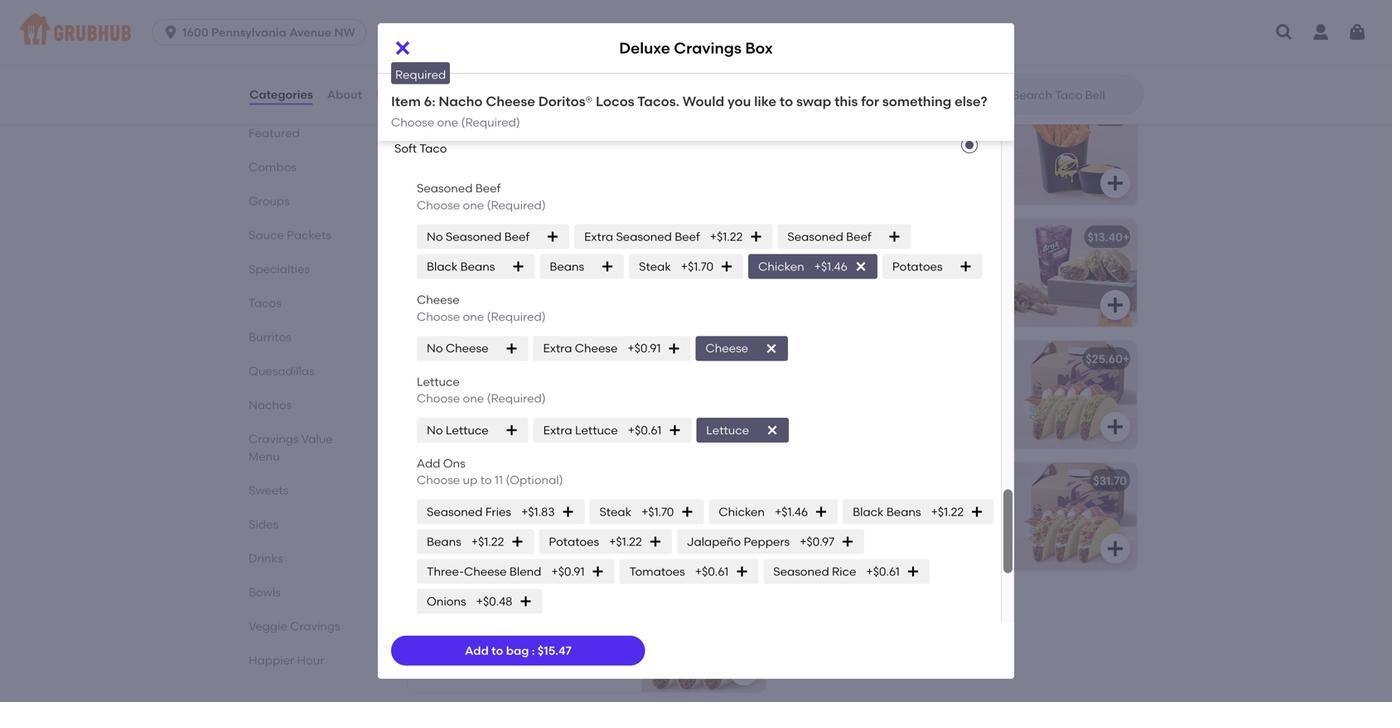 Task type: vqa. For each thing, say whether or not it's contained in the screenshot.


Task type: describe. For each thing, give the bounding box(es) containing it.
like
[[754, 93, 777, 109]]

pack up includes 4 crunchy tacos and 4 beefy 5-layer burritos
[[555, 352, 584, 366]]

soft taco party pack
[[418, 474, 536, 488]]

add for add to bag : $15.47
[[465, 643, 489, 658]]

taco inside button
[[420, 141, 447, 155]]

crunchy inside button
[[395, 77, 442, 92]]

+$1.83
[[521, 505, 555, 519]]

golden, crisp nacho fries seasoned with bold mexican spices and nacho cheese sauce for dipping.
[[789, 131, 993, 179]]

peppers
[[744, 534, 790, 549]]

supremes®. inside your choice of 12 of the following tacos: crunchy or soft tacos, crunchy or soft taco supremes®.
[[909, 409, 974, 423]]

tomatoes
[[630, 564, 685, 578]]

0 horizontal spatial box
[[513, 233, 534, 247]]

dip.
[[512, 148, 533, 162]]

happier
[[249, 653, 294, 667]]

choice for crunchy
[[816, 375, 854, 389]]

one inside seasoned beef choose one (required)
[[463, 198, 484, 212]]

packets
[[287, 228, 331, 242]]

your for your choice of 12 of the following tacos: crunchy or soft tacos, crunchy or soft taco supremes®.
[[789, 375, 814, 389]]

+ for $4.01
[[1123, 108, 1130, 122]]

nacho fries
[[789, 108, 857, 122]]

$15.47
[[538, 643, 572, 658]]

fries up 'crispy nacho fries and nacho cheese sauce to dip.'
[[495, 108, 521, 122]]

to left bag
[[492, 643, 503, 658]]

required
[[395, 68, 446, 82]]

search icon image
[[986, 85, 1006, 104]]

1 vertical spatial chicken
[[719, 505, 765, 519]]

cinnamon
[[822, 287, 882, 301]]

(required) inside cheese choose one (required)
[[487, 310, 546, 324]]

$25.62 +
[[715, 352, 759, 366]]

beefy inside includes 4 crunchy tacos and 4 beefy 5-layer burritos
[[418, 392, 449, 406]]

item 6: nacho cheese doritos® locos tacos. would you like to swap this for something else? choose one (required)
[[391, 93, 988, 129]]

layer
[[835, 270, 866, 284]]

cheese inside 'crispy nacho fries and nacho cheese sauce to dip.'
[[418, 148, 458, 162]]

medium
[[789, 304, 836, 318]]

fries up "crisp"
[[830, 108, 857, 122]]

nacho fries image
[[1013, 97, 1137, 205]]

includes for supreme
[[418, 619, 465, 633]]

$13.40 +
[[1088, 230, 1130, 244]]

crunchy taco
[[395, 77, 472, 92]]

nachos
[[249, 398, 292, 412]]

deluxe cravings box image
[[642, 219, 766, 326]]

0 vertical spatial burritos
[[249, 330, 292, 344]]

with
[[789, 148, 813, 162]]

cravings box image
[[1013, 219, 1137, 326]]

cravings value menu
[[249, 432, 333, 463]]

and inside includes a chalupa supreme, a beefy 5-layer burrito, a crunchy taco, cinnamon twists, and a medium fountain drink.
[[923, 287, 946, 301]]

fries inside 'crispy nacho fries and nacho cheese sauce to dip.'
[[497, 131, 523, 146]]

black beans for steak
[[853, 505, 921, 519]]

the for taco
[[898, 497, 917, 511]]

+$0.12
[[395, 20, 428, 34]]

supreme®.
[[542, 619, 601, 633]]

supreme,
[[901, 253, 955, 267]]

+$1.22 for potatoes
[[609, 534, 642, 549]]

seasoned fries
[[427, 505, 511, 519]]

best seller
[[428, 213, 478, 225]]

tacos for soft taco party pack
[[506, 497, 539, 511]]

0 horizontal spatial potatoes
[[549, 534, 599, 549]]

+ for $25.62
[[752, 352, 759, 366]]

for for sauce
[[869, 165, 884, 179]]

nacho inside "item 6: nacho cheese doritos® locos tacos. would you like to swap this for something else? choose one (required)"
[[439, 93, 483, 109]]

+$0.91 for three-cheese blend
[[552, 564, 585, 578]]

0 vertical spatial party
[[820, 352, 850, 366]]

large nacho fries image
[[642, 97, 766, 205]]

taco & burrito cravings pack
[[418, 352, 584, 366]]

about button
[[326, 65, 363, 124]]

seasoned
[[935, 131, 990, 146]]

burrito
[[460, 352, 499, 366]]

sides
[[249, 517, 278, 531]]

12 inside your choice of 12 of the following tacos: crunchy or soft tacos, crunchy or soft taco supremes®.
[[871, 375, 882, 389]]

and inside includes 4 crunchy tacos and 4 beefy 5-layer burritos
[[563, 375, 586, 389]]

onions
[[427, 594, 466, 608]]

6:
[[424, 93, 436, 109]]

pack right 11
[[507, 474, 536, 488]]

cravings up includes 4 crunchy tacos and 4 beefy 5-layer burritos
[[501, 352, 553, 366]]

main navigation navigation
[[0, 0, 1392, 65]]

0 vertical spatial chicken
[[758, 259, 805, 274]]

no lettuce
[[427, 423, 489, 437]]

soft taco party pack image
[[642, 462, 766, 570]]

combos
[[249, 160, 297, 174]]

ons
[[443, 456, 466, 470]]

extra cheese
[[543, 341, 618, 355]]

supreme taco party pack image
[[1013, 462, 1137, 570]]

twists,
[[884, 287, 921, 301]]

featured
[[249, 126, 300, 140]]

0 vertical spatial +$1.70
[[681, 259, 714, 274]]

taco inside your choice of 12 of the following tacos: crunchy or soft taco supremes®.
[[916, 514, 944, 528]]

dipping.
[[887, 165, 933, 179]]

mexican
[[843, 148, 891, 162]]

nacho up golden,
[[789, 108, 827, 122]]

best
[[428, 213, 449, 225]]

includes 12 soft tacos supreme®.
[[418, 619, 601, 633]]

supreme soft taco party pack
[[418, 595, 590, 610]]

something
[[883, 93, 952, 109]]

tacos for taco & burrito cravings pack
[[527, 375, 560, 389]]

value
[[301, 432, 333, 446]]

black for steak
[[853, 505, 884, 519]]

tacos.
[[638, 93, 680, 109]]

+$1.22 for beans
[[471, 534, 504, 549]]

+$0.12 button
[[378, 0, 1015, 52]]

avenue
[[289, 25, 332, 39]]

1600
[[182, 25, 209, 39]]

0 vertical spatial +$1.46
[[814, 259, 848, 274]]

+$0.97
[[800, 534, 835, 549]]

includes for cravings
[[789, 253, 836, 267]]

seller
[[451, 213, 478, 225]]

no for no cheese
[[427, 341, 443, 355]]

includes 12 soft tacos
[[418, 497, 539, 511]]

includes for taco
[[418, 375, 465, 389]]

to inside "item 6: nacho cheese doritos® locos tacos. would you like to swap this for something else? choose one (required)"
[[780, 93, 793, 109]]

+$0.61 for extra lettuce
[[628, 423, 662, 437]]

(required) inside seasoned beef choose one (required)
[[487, 198, 546, 212]]

pack up the supreme®.
[[561, 595, 590, 610]]

2 horizontal spatial box
[[843, 230, 864, 244]]

or for supremes®.
[[877, 514, 888, 528]]

bold
[[815, 148, 841, 162]]

choose inside lettuce choose one (required)
[[417, 391, 460, 405]]

tacos,
[[916, 392, 952, 406]]

cravings up would
[[674, 39, 742, 57]]

beefy inside includes a chalupa supreme, a beefy 5-layer burrito, a crunchy taco, cinnamon twists, and a medium fountain drink.
[[789, 270, 821, 284]]

cheese choose one (required)
[[417, 293, 546, 324]]

pack up your choice of 12 of the following tacos: crunchy or soft tacos, crunchy or soft taco supremes®.
[[853, 352, 882, 366]]

1600 pennsylvania avenue nw button
[[152, 19, 373, 46]]

jalapeño peppers
[[687, 534, 790, 549]]

nacho inside golden, crisp nacho fries seasoned with bold mexican spices and nacho cheese sauce for dipping.
[[866, 131, 904, 146]]

seasoned for seasoned beef choose one (required)
[[417, 181, 473, 195]]

crisp
[[836, 131, 863, 146]]

+$0.61 for tomatoes
[[695, 564, 729, 578]]

bowls
[[249, 585, 281, 599]]

tacos: for supremes®.
[[789, 514, 824, 528]]

would
[[683, 93, 725, 109]]

fountain
[[839, 304, 886, 318]]

about
[[327, 87, 362, 101]]

seasoned for seasoned fries
[[427, 505, 483, 519]]

1 vertical spatial steak
[[600, 505, 632, 519]]

categories button
[[249, 65, 314, 124]]

seasoned for seasoned rice
[[774, 564, 829, 578]]

grilled cheese nacho fries - steak, spicy image
[[1013, 0, 1137, 83]]

+$1.22 for extra seasoned beef
[[710, 230, 743, 244]]

burrito,
[[869, 270, 909, 284]]

blend
[[510, 564, 542, 578]]

+ for $13.40
[[1123, 230, 1130, 244]]

layer
[[464, 392, 491, 406]]

1 vertical spatial +$1.46
[[775, 505, 808, 519]]

add to bag : $15.47
[[465, 643, 572, 658]]

taco inside your choice of 12 of the following tacos: crunchy or soft tacos, crunchy or soft taco supremes®.
[[879, 409, 906, 423]]

categories
[[249, 87, 313, 101]]

extra lettuce
[[543, 423, 618, 437]]

+$0.61 for seasoned rice
[[866, 564, 900, 578]]

tacos down specialties
[[249, 296, 282, 310]]

1 vertical spatial +$1.70
[[642, 505, 674, 519]]

seasoned beef
[[788, 230, 872, 244]]

$12.79 +
[[719, 230, 759, 244]]

+ for $25.60
[[1123, 352, 1130, 366]]

crunchy inside your choice of 12 of the following tacos: crunchy or soft taco supremes®.
[[826, 514, 874, 528]]

black for extra seasoned beef
[[427, 259, 458, 274]]

$25.60 +
[[1086, 352, 1130, 366]]

1 horizontal spatial deluxe
[[619, 39, 670, 57]]

(optional)
[[506, 473, 563, 487]]



Task type: locate. For each thing, give the bounding box(es) containing it.
:
[[532, 643, 535, 658]]

nacho down doritos® in the left of the page
[[551, 131, 586, 146]]

1 horizontal spatial burritos
[[494, 392, 537, 406]]

burritos right layer
[[494, 392, 537, 406]]

extra for extra seasoned beef
[[584, 230, 613, 244]]

0 vertical spatial potatoes
[[893, 259, 943, 274]]

2 vertical spatial extra
[[543, 423, 572, 437]]

taco & burrito cravings pack image
[[642, 341, 766, 448]]

2 the from the top
[[898, 497, 917, 511]]

golden,
[[789, 131, 833, 146]]

seasoned inside seasoned beef choose one (required)
[[417, 181, 473, 195]]

0 horizontal spatial 4
[[468, 375, 474, 389]]

nw
[[334, 25, 355, 39]]

or
[[877, 392, 888, 406], [840, 409, 851, 423], [877, 514, 888, 528]]

for
[[861, 93, 879, 109], [869, 165, 884, 179]]

chicken
[[758, 259, 805, 274], [719, 505, 765, 519]]

jalapeño
[[687, 534, 741, 549]]

0 vertical spatial add
[[417, 456, 440, 470]]

pennsylvania
[[211, 25, 287, 39]]

choice for supremes®.
[[816, 497, 854, 511]]

1 vertical spatial deluxe cravings box
[[418, 233, 534, 247]]

includes down up
[[418, 497, 465, 511]]

0 horizontal spatial sauce
[[461, 148, 495, 162]]

$4.01 +
[[1095, 108, 1130, 122]]

0 vertical spatial your
[[789, 375, 814, 389]]

1 horizontal spatial black
[[853, 505, 884, 519]]

no for no lettuce
[[427, 423, 443, 437]]

to right the like
[[780, 93, 793, 109]]

steak down extra seasoned beef
[[639, 259, 671, 274]]

1 horizontal spatial sauce
[[832, 165, 866, 179]]

0 vertical spatial supremes®.
[[909, 409, 974, 423]]

5- up cinnamon at the top right of the page
[[823, 270, 835, 284]]

no left &
[[427, 341, 443, 355]]

1 the from the top
[[898, 375, 917, 389]]

extra for extra cheese
[[543, 341, 572, 355]]

tacos: down taco party pack
[[789, 392, 824, 406]]

reviews
[[376, 87, 423, 101]]

12
[[871, 375, 882, 389], [468, 497, 478, 511], [871, 497, 882, 511], [468, 619, 478, 633]]

1 vertical spatial +$0.91
[[552, 564, 585, 578]]

1 horizontal spatial add
[[465, 643, 489, 658]]

0 vertical spatial black
[[427, 259, 458, 274]]

cheese inside "item 6: nacho cheese doritos® locos tacos. would you like to swap this for something else? choose one (required)"
[[486, 93, 535, 109]]

nacho up mexican
[[866, 131, 904, 146]]

box up the like
[[745, 39, 773, 57]]

quesadillas
[[249, 364, 315, 378]]

following for tacos,
[[920, 375, 970, 389]]

deluxe cravings box
[[619, 39, 773, 57], [418, 233, 534, 247]]

soft taco button
[[378, 117, 1015, 180]]

1 horizontal spatial potatoes
[[893, 259, 943, 274]]

no down best on the left
[[427, 230, 443, 244]]

1 horizontal spatial 4
[[588, 375, 595, 389]]

includes 4 crunchy tacos and 4 beefy 5-layer burritos
[[418, 375, 595, 406]]

$12.79
[[719, 230, 752, 244]]

1 your from the top
[[789, 375, 814, 389]]

sauce packets
[[249, 228, 331, 242]]

pack
[[555, 352, 584, 366], [853, 352, 882, 366], [507, 474, 536, 488], [561, 595, 590, 610]]

2 choice from the top
[[816, 497, 854, 511]]

+$1.70
[[681, 259, 714, 274], [642, 505, 674, 519]]

deluxe cravings box up would
[[619, 39, 773, 57]]

your for your choice of 12 of the following tacos: crunchy or soft taco supremes®.
[[789, 497, 814, 511]]

1 following from the top
[[920, 375, 970, 389]]

1 vertical spatial choice
[[816, 497, 854, 511]]

1 vertical spatial black
[[853, 505, 884, 519]]

2 vertical spatial no
[[427, 423, 443, 437]]

taco inside button
[[445, 77, 472, 92]]

black
[[427, 259, 458, 274], [853, 505, 884, 519]]

cheese down crispy
[[418, 148, 458, 162]]

tacos:
[[789, 392, 824, 406], [789, 514, 824, 528]]

0 horizontal spatial burritos
[[249, 330, 292, 344]]

(required) up 'crispy nacho fries and nacho cheese sauce to dip.'
[[461, 115, 520, 129]]

svg image
[[1275, 22, 1295, 42], [1348, 22, 1368, 42], [393, 38, 413, 58], [734, 51, 754, 71], [1106, 51, 1126, 71], [888, 230, 902, 243], [601, 260, 614, 273], [959, 260, 973, 273], [668, 342, 681, 355], [765, 342, 778, 355], [734, 417, 754, 437], [1106, 417, 1126, 437], [505, 423, 519, 437], [766, 423, 779, 437], [681, 505, 694, 518], [815, 505, 828, 518], [971, 505, 984, 518], [511, 535, 524, 548], [649, 535, 662, 548], [841, 535, 855, 548], [519, 595, 533, 608], [734, 660, 754, 680]]

(required) up no seasoned beef
[[487, 198, 546, 212]]

includes for soft
[[418, 497, 465, 511]]

1 vertical spatial nacho
[[957, 148, 993, 162]]

the inside your choice of 12 of the following tacos: crunchy or soft taco supremes®.
[[898, 497, 917, 511]]

1 vertical spatial burritos
[[494, 392, 537, 406]]

2 tacos: from the top
[[789, 514, 824, 528]]

sauce down large nacho fries on the top
[[461, 148, 495, 162]]

tacos: for crunchy
[[789, 392, 824, 406]]

soft inside button
[[395, 141, 417, 155]]

tacos up add to bag : $15.47
[[506, 619, 539, 633]]

chicken up taco, at the right
[[758, 259, 805, 274]]

1 vertical spatial black beans
[[853, 505, 921, 519]]

the
[[898, 375, 917, 389], [898, 497, 917, 511]]

spices
[[894, 148, 929, 162]]

crunchy inside includes a chalupa supreme, a beefy 5-layer burrito, a crunchy taco, cinnamon twists, and a medium fountain drink.
[[923, 270, 970, 284]]

0 vertical spatial nacho
[[551, 131, 586, 146]]

1 vertical spatial following
[[920, 497, 970, 511]]

fries down 11
[[486, 505, 511, 519]]

+$1.46 up peppers
[[775, 505, 808, 519]]

potatoes
[[893, 259, 943, 274], [549, 534, 599, 549]]

deluxe up tacos.
[[619, 39, 670, 57]]

one inside lettuce choose one (required)
[[463, 391, 484, 405]]

sauce
[[249, 228, 284, 242]]

1 horizontal spatial +$0.91
[[628, 341, 661, 355]]

add inside add ons choose up to 11 (optional)
[[417, 456, 440, 470]]

seasoned for seasoned beef
[[788, 230, 844, 244]]

lettuce inside lettuce choose one (required)
[[417, 374, 460, 389]]

0 vertical spatial beefy
[[789, 270, 821, 284]]

crunchy inside includes 4 crunchy tacos and 4 beefy 5-layer burritos
[[477, 375, 525, 389]]

0 vertical spatial or
[[877, 392, 888, 406]]

to left dip.
[[498, 148, 509, 162]]

taco party pack image
[[1013, 341, 1137, 448]]

burritos inside includes 4 crunchy tacos and 4 beefy 5-layer burritos
[[494, 392, 537, 406]]

+$1.70 up tomatoes
[[642, 505, 674, 519]]

or inside your choice of 12 of the following tacos: crunchy or soft taco supremes®.
[[877, 514, 888, 528]]

(required)
[[461, 115, 520, 129], [487, 198, 546, 212], [487, 310, 546, 324], [487, 391, 546, 405]]

choose up no lettuce
[[417, 391, 460, 405]]

1 horizontal spatial deluxe cravings box
[[619, 39, 773, 57]]

grilled cheese nacho fries - steak image
[[642, 0, 766, 83]]

add for add ons choose up to 11 (optional)
[[417, 456, 440, 470]]

(required) inside lettuce choose one (required)
[[487, 391, 546, 405]]

fries up dip.
[[497, 131, 523, 146]]

and inside 'crispy nacho fries and nacho cheese sauce to dip.'
[[525, 131, 548, 146]]

for right the this
[[861, 93, 879, 109]]

1 horizontal spatial beefy
[[789, 270, 821, 284]]

includes down &
[[418, 375, 465, 389]]

+$0.48
[[476, 594, 513, 608]]

1 no from the top
[[427, 230, 443, 244]]

sauce down mexican
[[832, 165, 866, 179]]

sweets
[[249, 483, 289, 497]]

choose inside seasoned beef choose one (required)
[[417, 198, 460, 212]]

black beans down no seasoned beef
[[427, 259, 495, 274]]

extra
[[584, 230, 613, 244], [543, 341, 572, 355], [543, 423, 572, 437]]

deluxe
[[619, 39, 670, 57], [418, 233, 456, 247]]

deluxe cravings box down seller at the top left of the page
[[418, 233, 534, 247]]

doritos®
[[539, 93, 593, 109]]

cheese down the with
[[789, 165, 829, 179]]

nacho down seasoned
[[957, 148, 993, 162]]

choice up +$0.97
[[816, 497, 854, 511]]

beefy up no lettuce
[[418, 392, 449, 406]]

party
[[820, 352, 850, 366], [474, 474, 504, 488], [528, 595, 558, 610]]

add down includes 12 soft tacos supreme®.
[[465, 643, 489, 658]]

for inside "item 6: nacho cheese doritos® locos tacos. would you like to swap this for something else? choose one (required)"
[[861, 93, 879, 109]]

sauce inside 'crispy nacho fries and nacho cheese sauce to dip.'
[[461, 148, 495, 162]]

1 horizontal spatial 5-
[[823, 270, 835, 284]]

0 vertical spatial choice
[[816, 375, 854, 389]]

swap
[[797, 93, 832, 109]]

chicken up jalapeño peppers
[[719, 505, 765, 519]]

0 horizontal spatial black
[[427, 259, 458, 274]]

+$0.61 right rice
[[866, 564, 900, 578]]

tacos: inside your choice of 12 of the following tacos: crunchy or soft taco supremes®.
[[789, 514, 824, 528]]

add ons choose up to 11 (optional)
[[417, 456, 563, 487]]

2 vertical spatial or
[[877, 514, 888, 528]]

extra seasoned beef
[[584, 230, 700, 244]]

or for crunchy
[[877, 392, 888, 406]]

1 tacos: from the top
[[789, 392, 824, 406]]

you
[[728, 93, 751, 109]]

0 horizontal spatial cheese
[[418, 148, 458, 162]]

includes inside includes a chalupa supreme, a beefy 5-layer burrito, a crunchy taco, cinnamon twists, and a medium fountain drink.
[[789, 253, 836, 267]]

extra for extra lettuce
[[543, 423, 572, 437]]

one up 'no cheese'
[[463, 310, 484, 324]]

+$0.61 right extra lettuce
[[628, 423, 662, 437]]

1 horizontal spatial cheese
[[789, 165, 829, 179]]

1 vertical spatial beefy
[[418, 392, 449, 406]]

box up chalupa
[[843, 230, 864, 244]]

5- inside includes 4 crunchy tacos and 4 beefy 5-layer burritos
[[452, 392, 464, 406]]

0 horizontal spatial +$1.70
[[642, 505, 674, 519]]

beef down seasoned beef choose one (required) in the top of the page
[[504, 230, 530, 244]]

$5.23
[[722, 108, 752, 122]]

groups
[[249, 194, 290, 208]]

cheese inside cheese choose one (required)
[[417, 293, 460, 307]]

steak up tomatoes
[[600, 505, 632, 519]]

svg image inside 1600 pennsylvania avenue nw button
[[163, 24, 179, 41]]

and down extra cheese
[[563, 375, 586, 389]]

1 vertical spatial tacos:
[[789, 514, 824, 528]]

0 horizontal spatial 5-
[[452, 392, 464, 406]]

following inside your choice of 12 of the following tacos: crunchy or soft taco supremes®.
[[920, 497, 970, 511]]

0 vertical spatial following
[[920, 375, 970, 389]]

2 your from the top
[[789, 497, 814, 511]]

choose inside "item 6: nacho cheese doritos® locos tacos. would you like to swap this for something else? choose one (required)"
[[391, 115, 434, 129]]

1 vertical spatial supremes®.
[[789, 531, 854, 545]]

crispy nacho fries and nacho cheese sauce to dip.
[[418, 131, 586, 162]]

(required) inside "item 6: nacho cheese doritos® locos tacos. would you like to swap this for something else? choose one (required)"
[[461, 115, 520, 129]]

for inside golden, crisp nacho fries seasoned with bold mexican spices and nacho cheese sauce for dipping.
[[869, 165, 884, 179]]

4 up layer
[[468, 375, 474, 389]]

0 vertical spatial extra
[[584, 230, 613, 244]]

1 horizontal spatial box
[[745, 39, 773, 57]]

choice inside your choice of 12 of the following tacos: crunchy or soft taco supremes®.
[[816, 497, 854, 511]]

your inside your choice of 12 of the following tacos: crunchy or soft tacos, crunchy or soft taco supremes®.
[[789, 375, 814, 389]]

beef up seller at the top left of the page
[[476, 181, 501, 195]]

black beans for extra seasoned beef
[[427, 259, 495, 274]]

0 vertical spatial tacos:
[[789, 392, 824, 406]]

cravings box
[[789, 230, 864, 244]]

taco,
[[789, 287, 819, 301]]

the for tacos,
[[898, 375, 917, 389]]

0 horizontal spatial nacho
[[551, 131, 586, 146]]

2 4 from the left
[[588, 375, 595, 389]]

1 vertical spatial your
[[789, 497, 814, 511]]

for for this
[[861, 93, 879, 109]]

soft taco
[[395, 141, 447, 155]]

0 vertical spatial 5-
[[823, 270, 835, 284]]

0 horizontal spatial +$0.91
[[552, 564, 585, 578]]

lettuce choose one (required)
[[417, 374, 546, 405]]

supreme soft taco party pack image
[[642, 584, 766, 692]]

to inside add ons choose up to 11 (optional)
[[480, 473, 492, 487]]

+$0.91
[[628, 341, 661, 355], [552, 564, 585, 578]]

choose inside cheese choose one (required)
[[417, 310, 460, 324]]

nacho inside golden, crisp nacho fries seasoned with bold mexican spices and nacho cheese sauce for dipping.
[[957, 148, 993, 162]]

your up +$0.97
[[789, 497, 814, 511]]

nacho down large nacho fries on the top
[[456, 131, 494, 146]]

sauce inside golden, crisp nacho fries seasoned with bold mexican spices and nacho cheese sauce for dipping.
[[832, 165, 866, 179]]

the inside your choice of 12 of the following tacos: crunchy or soft tacos, crunchy or soft taco supremes®.
[[898, 375, 917, 389]]

your inside your choice of 12 of the following tacos: crunchy or soft taco supremes®.
[[789, 497, 814, 511]]

0 horizontal spatial black beans
[[427, 259, 495, 274]]

$31.70
[[1094, 474, 1127, 488]]

1 vertical spatial deluxe
[[418, 233, 456, 247]]

1 horizontal spatial party
[[528, 595, 558, 610]]

supremes®. inside your choice of 12 of the following tacos: crunchy or soft taco supremes®.
[[789, 531, 854, 545]]

add left 'ons'
[[417, 456, 440, 470]]

soft
[[395, 141, 417, 155], [891, 392, 914, 406], [854, 409, 876, 423], [418, 474, 441, 488], [481, 497, 503, 511], [891, 514, 914, 528], [471, 595, 494, 610], [481, 619, 503, 633]]

cravings up hour
[[290, 619, 340, 633]]

and right twists,
[[923, 287, 946, 301]]

choice inside your choice of 12 of the following tacos: crunchy or soft tacos, crunchy or soft taco supremes®.
[[816, 375, 854, 389]]

(required) down taco & burrito cravings pack
[[487, 391, 546, 405]]

4 down extra cheese
[[588, 375, 595, 389]]

+$0.61
[[628, 423, 662, 437], [695, 564, 729, 578], [866, 564, 900, 578]]

nacho right 6:
[[439, 93, 483, 109]]

one up crispy
[[437, 115, 459, 129]]

2 following from the top
[[920, 497, 970, 511]]

beef left the $12.79
[[675, 230, 700, 244]]

+$1.22 for black beans
[[931, 505, 964, 519]]

2 vertical spatial party
[[528, 595, 558, 610]]

bag
[[506, 643, 529, 658]]

crunchy taco button
[[378, 53, 1015, 116]]

hour
[[297, 653, 324, 667]]

cheese
[[486, 93, 535, 109], [417, 293, 460, 307], [446, 341, 489, 355], [575, 341, 618, 355], [706, 341, 749, 355], [464, 564, 507, 578]]

1 vertical spatial potatoes
[[549, 534, 599, 549]]

beefy up taco, at the right
[[789, 270, 821, 284]]

drinks
[[249, 551, 283, 565]]

black up rice
[[853, 505, 884, 519]]

+$1.46 down seasoned beef
[[814, 259, 848, 274]]

0 horizontal spatial +$1.46
[[775, 505, 808, 519]]

potatoes down "+$1.83"
[[549, 534, 599, 549]]

no down lettuce choose one (required)
[[427, 423, 443, 437]]

0 vertical spatial steak
[[639, 259, 671, 274]]

item
[[391, 93, 421, 109]]

Search Taco Bell search field
[[1011, 87, 1138, 103]]

and up dip.
[[525, 131, 548, 146]]

0 vertical spatial cheese
[[418, 148, 458, 162]]

soft inside your choice of 12 of the following tacos: crunchy or soft taco supremes®.
[[891, 514, 914, 528]]

one up no lettuce
[[463, 391, 484, 405]]

2 horizontal spatial +$0.61
[[866, 564, 900, 578]]

1 vertical spatial extra
[[543, 341, 572, 355]]

one inside "item 6: nacho cheese doritos® locos tacos. would you like to swap this for something else? choose one (required)"
[[437, 115, 459, 129]]

box down seasoned beef choose one (required) in the top of the page
[[513, 233, 534, 247]]

locos
[[596, 93, 635, 109]]

0 horizontal spatial deluxe
[[418, 233, 456, 247]]

party down blend
[[528, 595, 558, 610]]

0 horizontal spatial add
[[417, 456, 440, 470]]

0 vertical spatial deluxe cravings box
[[619, 39, 773, 57]]

svg image
[[163, 24, 179, 41], [1106, 173, 1126, 193], [546, 230, 560, 243], [750, 230, 763, 243], [512, 260, 525, 273], [720, 260, 734, 273], [854, 260, 868, 273], [1106, 295, 1126, 315], [505, 342, 518, 355], [668, 423, 682, 437], [562, 505, 575, 518], [734, 539, 754, 559], [1106, 539, 1126, 559], [591, 565, 605, 578], [735, 565, 749, 578], [907, 565, 920, 578]]

+$1.46
[[814, 259, 848, 274], [775, 505, 808, 519]]

supremes®. up seasoned rice
[[789, 531, 854, 545]]

one inside cheese choose one (required)
[[463, 310, 484, 324]]

burritos up quesadillas
[[249, 330, 292, 344]]

includes inside includes 4 crunchy tacos and 4 beefy 5-layer burritos
[[418, 375, 465, 389]]

1 horizontal spatial +$1.46
[[814, 259, 848, 274]]

0 horizontal spatial +$0.61
[[628, 423, 662, 437]]

1 horizontal spatial black beans
[[853, 505, 921, 519]]

chalupa
[[849, 253, 898, 267]]

cravings up menu
[[249, 432, 299, 446]]

to
[[780, 93, 793, 109], [498, 148, 509, 162], [480, 473, 492, 487], [492, 643, 503, 658]]

1 vertical spatial for
[[869, 165, 884, 179]]

potatoes up twists,
[[893, 259, 943, 274]]

nacho right large
[[454, 108, 492, 122]]

party down the medium
[[820, 352, 850, 366]]

5- up no lettuce
[[452, 392, 464, 406]]

tacos for supreme soft taco party pack
[[506, 619, 539, 633]]

0 horizontal spatial beefy
[[418, 392, 449, 406]]

following inside your choice of 12 of the following tacos: crunchy or soft tacos, crunchy or soft taco supremes®.
[[920, 375, 970, 389]]

large nacho fries
[[418, 108, 521, 122]]

1 vertical spatial or
[[840, 409, 851, 423]]

$25.60
[[1086, 352, 1123, 366]]

no for no seasoned beef
[[427, 230, 443, 244]]

choose inside add ons choose up to 11 (optional)
[[417, 473, 460, 487]]

+$0.91 for extra cheese
[[628, 341, 661, 355]]

choose down 'item'
[[391, 115, 434, 129]]

party up includes 12 soft tacos
[[474, 474, 504, 488]]

0 vertical spatial +$0.91
[[628, 341, 661, 355]]

veggie
[[249, 619, 287, 633]]

cravings inside the 'cravings value menu'
[[249, 432, 299, 446]]

supremes®. down tacos,
[[909, 409, 974, 423]]

+$0.91 right blend
[[552, 564, 585, 578]]

1 choice from the top
[[816, 375, 854, 389]]

12 inside your choice of 12 of the following tacos: crunchy or soft taco supremes®.
[[871, 497, 882, 511]]

veggie cravings
[[249, 619, 340, 633]]

1 vertical spatial party
[[474, 474, 504, 488]]

0 vertical spatial no
[[427, 230, 443, 244]]

cravings up layer
[[789, 230, 840, 244]]

deluxe down best on the left
[[418, 233, 456, 247]]

choice
[[816, 375, 854, 389], [816, 497, 854, 511]]

taco party pack
[[789, 352, 882, 366]]

2 horizontal spatial party
[[820, 352, 850, 366]]

your down taco party pack
[[789, 375, 814, 389]]

+$1.70 down extra seasoned beef
[[681, 259, 714, 274]]

tacos: inside your choice of 12 of the following tacos: crunchy or soft tacos, crunchy or soft taco supremes®.
[[789, 392, 824, 406]]

0 horizontal spatial party
[[474, 474, 504, 488]]

crispy
[[418, 131, 453, 146]]

1 vertical spatial 5-
[[452, 392, 464, 406]]

specialties
[[249, 262, 310, 276]]

0 horizontal spatial steak
[[600, 505, 632, 519]]

tacos inside includes 4 crunchy tacos and 4 beefy 5-layer burritos
[[527, 375, 560, 389]]

seasoned beef choose one (required)
[[417, 181, 546, 212]]

+ for $12.79
[[752, 230, 759, 244]]

5- inside includes a chalupa supreme, a beefy 5-layer burrito, a crunchy taco, cinnamon twists, and a medium fountain drink.
[[823, 270, 835, 284]]

fries up spices
[[907, 131, 933, 146]]

and inside golden, crisp nacho fries seasoned with bold mexican spices and nacho cheese sauce for dipping.
[[932, 148, 954, 162]]

no
[[427, 230, 443, 244], [427, 341, 443, 355], [427, 423, 443, 437]]

1 4 from the left
[[468, 375, 474, 389]]

tacos down taco & burrito cravings pack
[[527, 375, 560, 389]]

1 horizontal spatial nacho
[[957, 148, 993, 162]]

nacho inside 'crispy nacho fries and nacho cheese sauce to dip.'
[[551, 131, 586, 146]]

1 horizontal spatial supremes®.
[[909, 409, 974, 423]]

your choice of 12 of the following tacos: crunchy or soft taco supremes®.
[[789, 497, 970, 545]]

1 vertical spatial add
[[465, 643, 489, 658]]

beef inside seasoned beef choose one (required)
[[476, 181, 501, 195]]

sauce
[[461, 148, 495, 162], [832, 165, 866, 179]]

5-
[[823, 270, 835, 284], [452, 392, 464, 406]]

to inside 'crispy nacho fries and nacho cheese sauce to dip.'
[[498, 148, 509, 162]]

0 horizontal spatial deluxe cravings box
[[418, 233, 534, 247]]

0 vertical spatial deluxe
[[619, 39, 670, 57]]

2 no from the top
[[427, 341, 443, 355]]

choose up 'no cheese'
[[417, 310, 460, 324]]

1 horizontal spatial +$1.70
[[681, 259, 714, 274]]

and down seasoned
[[932, 148, 954, 162]]

0 vertical spatial sauce
[[461, 148, 495, 162]]

1 horizontal spatial steak
[[639, 259, 671, 274]]

3 no from the top
[[427, 423, 443, 437]]

tacos: up +$0.97
[[789, 514, 824, 528]]

0 vertical spatial black beans
[[427, 259, 495, 274]]

black down no seasoned beef
[[427, 259, 458, 274]]

choice down taco party pack
[[816, 375, 854, 389]]

beef up chalupa
[[846, 230, 872, 244]]

0 vertical spatial the
[[898, 375, 917, 389]]

nacho inside 'crispy nacho fries and nacho cheese sauce to dip.'
[[456, 131, 494, 146]]

includes down supreme on the left of page
[[418, 619, 465, 633]]

0 vertical spatial for
[[861, 93, 879, 109]]

fries inside golden, crisp nacho fries seasoned with bold mexican spices and nacho cheese sauce for dipping.
[[907, 131, 933, 146]]

cravings down seller at the top left of the page
[[459, 233, 510, 247]]

following for taco
[[920, 497, 970, 511]]

+$0.91 right extra cheese
[[628, 341, 661, 355]]

1 vertical spatial the
[[898, 497, 917, 511]]

rice
[[832, 564, 856, 578]]

cheese inside golden, crisp nacho fries seasoned with bold mexican spices and nacho cheese sauce for dipping.
[[789, 165, 829, 179]]

choose down 'ons'
[[417, 473, 460, 487]]



